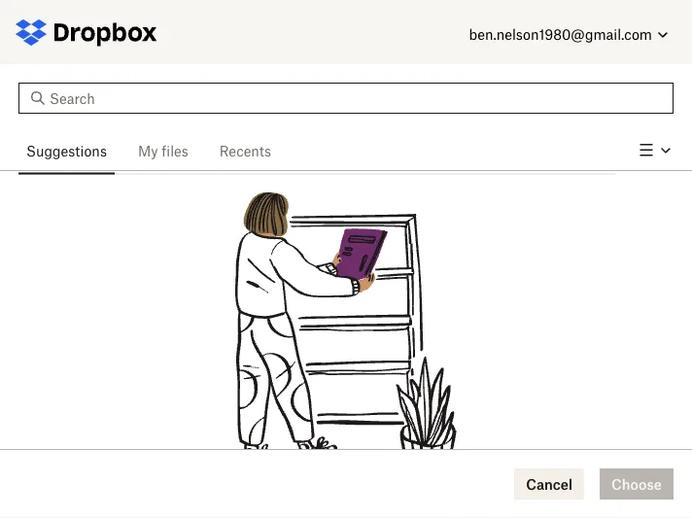 Task type: describe. For each thing, give the bounding box(es) containing it.
cancel
[[526, 476, 573, 492]]

Search text field
[[50, 87, 662, 109]]

my files
[[138, 143, 188, 159]]

cancel button
[[514, 468, 584, 500]]

ben.nelson1980@gmail.com
[[469, 26, 652, 42]]

suggestions
[[26, 143, 107, 159]]

suggestions tab
[[18, 128, 115, 174]]



Task type: locate. For each thing, give the bounding box(es) containing it.
files
[[162, 143, 188, 159]]

ben.nelson1980@gmail.com button
[[463, 16, 676, 52]]

my
[[138, 143, 158, 159]]

my files tab
[[130, 128, 196, 174]]

tab list
[[18, 128, 615, 174]]

tab list containing suggestions
[[18, 128, 615, 174]]

dropbox image
[[54, 22, 157, 47]]

recents tab
[[212, 128, 279, 174]]

recents
[[219, 143, 271, 159]]



Task type: vqa. For each thing, say whether or not it's contained in the screenshot.
Google in the Google Google
no



